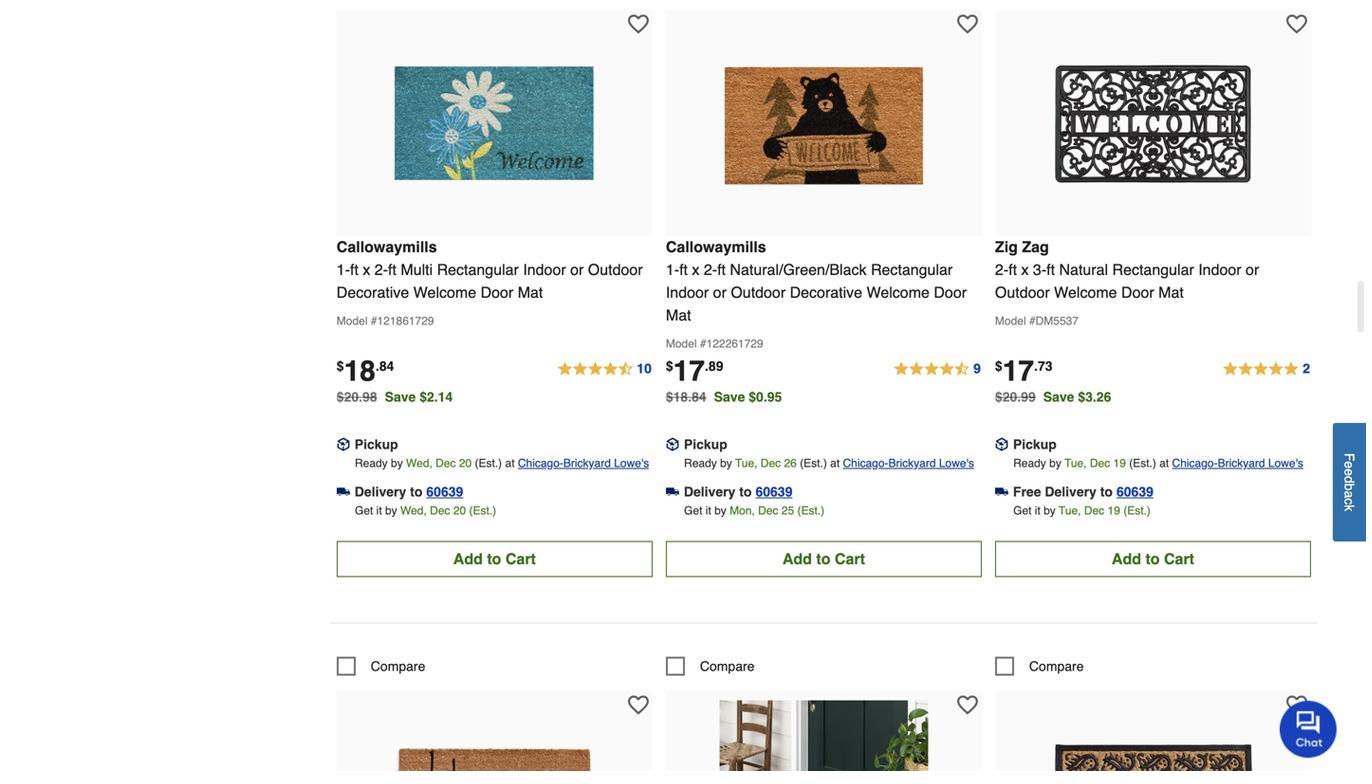 Task type: vqa. For each thing, say whether or not it's contained in the screenshot.
Stepper number input field with increment and decrement buttons number field for minus icon
no



Task type: describe. For each thing, give the bounding box(es) containing it.
add to cart for third add to cart button from the left
[[1112, 550, 1194, 568]]

$ for $ 18 .84
[[337, 358, 344, 374]]

outdoor for 1-ft x 2-ft multi rectangular indoor or outdoor decorative welcome door mat
[[588, 261, 643, 278]]

to down get it by mon, dec 25 (est.)
[[816, 550, 831, 568]]

callowaymills 1-ft x 2-ft multi rectangular indoor or outdoor decorative welcome door mat image
[[390, 19, 599, 228]]

$ for $ 17 .89
[[666, 358, 673, 374]]

indoor inside zig zag 2-ft x 3-ft natural rectangular indoor or outdoor welcome door mat
[[1198, 261, 1241, 278]]

0 vertical spatial 20
[[459, 457, 472, 470]]

10 button
[[556, 358, 653, 381]]

lowe's for ready by tue, dec 26 (est.) at chicago-brickyard lowe's
[[939, 457, 974, 470]]

zag
[[1022, 238, 1049, 256]]

multi
[[401, 261, 433, 278]]

pickup for ready by tue, dec 26 (est.) at chicago-brickyard lowe's
[[684, 437, 727, 452]]

truck filled image for free
[[995, 485, 1008, 499]]

tue, for delivery
[[1064, 457, 1087, 470]]

17 for $ 17 .73
[[1002, 355, 1034, 387]]

lowe's for ready by tue, dec 19 (est.) at chicago-brickyard lowe's
[[1268, 457, 1303, 470]]

5 ft from the left
[[1009, 261, 1017, 278]]

chicago- for get it by tue, dec 19 (est.)
[[1172, 457, 1218, 470]]

compare for 5002106489 element
[[700, 659, 755, 674]]

welcome for multi
[[413, 283, 476, 301]]

natural/green/black
[[730, 261, 867, 278]]

ready by wed, dec 20 (est.) at chicago-brickyard lowe's
[[355, 457, 649, 470]]

dec down 'ready by wed, dec 20 (est.) at chicago-brickyard lowe's'
[[430, 504, 450, 517]]

3 60639 from the left
[[1117, 484, 1153, 499]]

was price $20.99 element
[[995, 385, 1043, 404]]

chicago-brickyard lowe's button for ready by tue, dec 19 (est.) at chicago-brickyard lowe's
[[1172, 454, 1303, 473]]

decorative for natural/green/black
[[790, 283, 862, 301]]

2 e from the top
[[1342, 469, 1357, 476]]

zig zag 2-ft x 3-ft natural rectangular indoor or outdoor welcome door mat
[[995, 238, 1259, 301]]

$2.14
[[419, 389, 453, 404]]

indoor for 1-ft x 2-ft natural/green/black rectangular indoor or outdoor decorative welcome door mat
[[666, 283, 709, 301]]

outdoor for 1-ft x 2-ft natural/green/black rectangular indoor or outdoor decorative welcome door mat
[[731, 283, 786, 301]]

b
[[1342, 483, 1357, 491]]

dm5537
[[1036, 314, 1079, 328]]

1 horizontal spatial heart outline image
[[957, 14, 978, 34]]

2
[[1303, 361, 1310, 376]]

6 ft from the left
[[1046, 261, 1055, 278]]

rectangular for multi
[[437, 261, 519, 278]]

add for third add to cart button from the left
[[1112, 550, 1141, 568]]

it for tue, dec 19
[[1035, 504, 1040, 517]]

origin 21 2-ft x 3-ft multicolor rectangular indoor or outdoor decorative welcome door mat image
[[719, 700, 928, 771]]

at for wed, dec 20
[[505, 457, 515, 470]]

0 horizontal spatial heart outline image
[[628, 695, 649, 716]]

60639 button for 25
[[756, 482, 792, 501]]

f e e d b a c k
[[1342, 453, 1357, 511]]

$20.99
[[995, 389, 1036, 404]]

122261729
[[706, 337, 763, 350]]

callowaymills 1-ft x 2-ft natural/green/black rectangular indoor or outdoor decorative welcome door mat image
[[719, 19, 928, 228]]

callowaymills 1-ft x 2-ft multi rectangular indoor or outdoor decorative welcome door mat
[[337, 238, 643, 301]]

5002106489 element
[[666, 657, 755, 676]]

1 vertical spatial 20
[[453, 504, 466, 517]]

2- for natural/green/black
[[704, 261, 717, 278]]

26
[[784, 457, 797, 470]]

lowe's for ready by wed, dec 20 (est.) at chicago-brickyard lowe's
[[614, 457, 649, 470]]

x for 1-ft x 2-ft multi rectangular indoor or outdoor decorative welcome door mat
[[363, 261, 370, 278]]

tue, down free delivery to 60639
[[1059, 504, 1081, 517]]

# for callowaymills 1-ft x 2-ft multi rectangular indoor or outdoor decorative welcome door mat
[[371, 314, 377, 328]]

callowaymills 1-ft x 2-ft natural/green/black rectangular indoor or outdoor decorative welcome door mat
[[666, 238, 967, 324]]

free
[[1013, 484, 1041, 499]]

10
[[637, 361, 652, 376]]

to up get it by wed, dec 20 (est.)
[[410, 484, 422, 499]]

brickyard for ready by tue, dec 19 (est.) at chicago-brickyard lowe's
[[1218, 457, 1265, 470]]

get for get it by tue, dec 19 (est.)
[[1013, 504, 1032, 517]]

1002730184 element
[[995, 657, 1084, 676]]

$ 18 .84
[[337, 355, 394, 387]]

$ for $ 17 .73
[[995, 358, 1002, 374]]

natural
[[1059, 261, 1108, 278]]

add to cart for 1st add to cart button
[[453, 550, 536, 568]]

2 horizontal spatial heart outline image
[[1286, 695, 1307, 716]]

$3.26
[[1078, 389, 1111, 404]]

dec left 26 at the bottom right of the page
[[761, 457, 781, 470]]

1 horizontal spatial heart outline image
[[957, 695, 978, 716]]

model # dm5537
[[995, 314, 1079, 328]]

60639 button for 20
[[426, 482, 463, 501]]

chicago- for get it by wed, dec 20 (est.)
[[518, 457, 563, 470]]

(est.) down ready by tue, dec 19 (est.) at chicago-brickyard lowe's
[[1123, 504, 1151, 517]]

model # 122261729
[[666, 337, 763, 350]]

get for get it by wed, dec 20 (est.)
[[355, 504, 373, 517]]

1 vertical spatial wed,
[[400, 504, 427, 517]]

25
[[781, 504, 794, 517]]

3 ft from the left
[[679, 261, 688, 278]]

3 add to cart button from the left
[[995, 541, 1311, 577]]

mon,
[[730, 504, 755, 517]]

delivery for wed,
[[355, 484, 406, 499]]

add to cart for 2nd add to cart button from right
[[782, 550, 865, 568]]

pickup image for free
[[995, 438, 1008, 451]]

save for $ 17 .89
[[714, 389, 745, 404]]

actual price $17.73 element
[[995, 355, 1053, 387]]

a
[[1342, 491, 1357, 498]]

actual price $17.89 element
[[666, 355, 723, 387]]

outdoor inside zig zag 2-ft x 3-ft natural rectangular indoor or outdoor welcome door mat
[[995, 283, 1050, 301]]

(est.) down 'ready by wed, dec 20 (est.) at chicago-brickyard lowe's'
[[469, 504, 496, 517]]

x inside zig zag 2-ft x 3-ft natural rectangular indoor or outdoor welcome door mat
[[1021, 261, 1029, 278]]

x for 1-ft x 2-ft natural/green/black rectangular indoor or outdoor decorative welcome door mat
[[692, 261, 700, 278]]

$18.84
[[666, 389, 706, 404]]

add for 1st add to cart button
[[453, 550, 483, 568]]

mat for 1-ft x 2-ft multi rectangular indoor or outdoor decorative welcome door mat
[[518, 283, 543, 301]]

brickyard for ready by wed, dec 20 (est.) at chicago-brickyard lowe's
[[563, 457, 611, 470]]

dec left 25 at the right of page
[[758, 504, 778, 517]]

2 add to cart button from the left
[[666, 541, 982, 577]]

model for 2-ft x 3-ft natural rectangular indoor or outdoor welcome door mat
[[995, 314, 1026, 328]]

(est.) up free delivery to 60639
[[1129, 457, 1156, 470]]

0 horizontal spatial heart outline image
[[628, 14, 649, 34]]

add for 2nd add to cart button from right
[[782, 550, 812, 568]]

f
[[1342, 453, 1357, 461]]

to down get it by wed, dec 20 (est.)
[[487, 550, 501, 568]]

2- for multi
[[375, 261, 388, 278]]

or inside zig zag 2-ft x 3-ft natural rectangular indoor or outdoor welcome door mat
[[1246, 261, 1259, 278]]



Task type: locate. For each thing, give the bounding box(es) containing it.
2 decorative from the left
[[790, 283, 862, 301]]

3 it from the left
[[1035, 504, 1040, 517]]

0 horizontal spatial 1-
[[337, 261, 350, 278]]

2 horizontal spatial indoor
[[1198, 261, 1241, 278]]

3 ready from the left
[[1013, 457, 1046, 470]]

1 2- from the left
[[375, 261, 388, 278]]

$ 17 .73
[[995, 355, 1053, 387]]

ready by tue, dec 26 (est.) at chicago-brickyard lowe's
[[684, 457, 974, 470]]

0 horizontal spatial welcome
[[413, 283, 476, 301]]

truck filled image down pickup icon
[[337, 485, 350, 499]]

to
[[410, 484, 422, 499], [739, 484, 752, 499], [1100, 484, 1113, 499], [487, 550, 501, 568], [816, 550, 831, 568], [1145, 550, 1160, 568]]

2-
[[375, 261, 388, 278], [704, 261, 717, 278], [995, 261, 1009, 278]]

1- inside callowaymills 1-ft x 2-ft natural/green/black rectangular indoor or outdoor decorative welcome door mat
[[666, 261, 679, 278]]

add
[[453, 550, 483, 568], [782, 550, 812, 568], [1112, 550, 1141, 568]]

2 chicago- from the left
[[843, 457, 888, 470]]

4.5 stars image containing 9
[[893, 358, 982, 381]]

door inside zig zag 2-ft x 3-ft natural rectangular indoor or outdoor welcome door mat
[[1121, 283, 1154, 301]]

2 get from the left
[[684, 504, 702, 517]]

rectangular for natural/green/black
[[871, 261, 953, 278]]

1- up the model # 122261729
[[666, 261, 679, 278]]

get
[[355, 504, 373, 517], [684, 504, 702, 517], [1013, 504, 1032, 517]]

compare for 1002730184 element
[[1029, 659, 1084, 674]]

0 vertical spatial wed,
[[406, 457, 432, 470]]

2 17 from the left
[[1002, 355, 1034, 387]]

or for 1-ft x 2-ft multi rectangular indoor or outdoor decorative welcome door mat
[[570, 261, 584, 278]]

3 chicago-brickyard lowe's button from the left
[[1172, 454, 1303, 473]]

$ inside $ 18 .84
[[337, 358, 344, 374]]

outdoor inside callowaymills 1-ft x 2-ft multi rectangular indoor or outdoor decorative welcome door mat
[[588, 261, 643, 278]]

save down '.89'
[[714, 389, 745, 404]]

3 rectangular from the left
[[1112, 261, 1194, 278]]

2- up the model # 122261729
[[704, 261, 717, 278]]

add to cart button down 25 at the right of page
[[666, 541, 982, 577]]

was price $18.84 element
[[666, 385, 714, 404]]

d
[[1342, 476, 1357, 483]]

chicago-brickyard lowe's button for ready by wed, dec 20 (est.) at chicago-brickyard lowe's
[[518, 454, 649, 473]]

brickyard for ready by tue, dec 26 (est.) at chicago-brickyard lowe's
[[888, 457, 936, 470]]

2 horizontal spatial compare
[[1029, 659, 1084, 674]]

compare
[[371, 659, 425, 674], [700, 659, 755, 674], [1029, 659, 1084, 674]]

2 horizontal spatial ready
[[1013, 457, 1046, 470]]

x up the model # 122261729
[[692, 261, 700, 278]]

heart outline image
[[957, 14, 978, 34], [628, 695, 649, 716], [1286, 695, 1307, 716]]

by
[[391, 457, 403, 470], [720, 457, 732, 470], [1049, 457, 1061, 470], [385, 504, 397, 517], [714, 504, 726, 517], [1044, 504, 1056, 517]]

delivery to 60639
[[355, 484, 463, 499], [684, 484, 792, 499]]

1 delivery to 60639 from the left
[[355, 484, 463, 499]]

decorative
[[337, 283, 409, 301], [790, 283, 862, 301]]

3 60639 button from the left
[[1117, 482, 1153, 501]]

1-
[[337, 261, 350, 278], [666, 261, 679, 278]]

#
[[371, 314, 377, 328], [1029, 314, 1036, 328], [700, 337, 706, 350]]

1 horizontal spatial x
[[692, 261, 700, 278]]

model left dm5537
[[995, 314, 1026, 328]]

chicago-brickyard lowe's button
[[518, 454, 649, 473], [843, 454, 974, 473], [1172, 454, 1303, 473]]

2 horizontal spatial lowe's
[[1268, 457, 1303, 470]]

2- inside callowaymills 1-ft x 2-ft multi rectangular indoor or outdoor decorative welcome door mat
[[375, 261, 388, 278]]

2 horizontal spatial outdoor
[[995, 283, 1050, 301]]

brickyard
[[563, 457, 611, 470], [888, 457, 936, 470], [1218, 457, 1265, 470]]

3 chicago- from the left
[[1172, 457, 1218, 470]]

ready for ready by wed, dec 20 (est.) at chicago-brickyard lowe's
[[355, 457, 388, 470]]

e up b
[[1342, 469, 1357, 476]]

ready up free
[[1013, 457, 1046, 470]]

add to cart button down get it by tue, dec 19 (est.)
[[995, 541, 1311, 577]]

welcome up the 9 button
[[867, 283, 930, 301]]

4.5 stars image containing 10
[[556, 358, 653, 381]]

3 brickyard from the left
[[1218, 457, 1265, 470]]

4.5 stars image
[[556, 358, 653, 381], [893, 358, 982, 381]]

add to cart
[[453, 550, 536, 568], [782, 550, 865, 568], [1112, 550, 1194, 568]]

2 4.5 stars image from the left
[[893, 358, 982, 381]]

2 1- from the left
[[666, 261, 679, 278]]

pickup image
[[666, 438, 679, 451], [995, 438, 1008, 451]]

2 horizontal spatial model
[[995, 314, 1026, 328]]

mat inside callowaymills 1-ft x 2-ft natural/green/black rectangular indoor or outdoor decorative welcome door mat
[[666, 306, 691, 324]]

(est.) right 25 at the right of page
[[797, 504, 824, 517]]

x left 3-
[[1021, 261, 1029, 278]]

chicago- for get it by mon, dec 25 (est.)
[[843, 457, 888, 470]]

2 pickup image from the left
[[995, 438, 1008, 451]]

pickup image down '$20.99'
[[995, 438, 1008, 451]]

2 rectangular from the left
[[871, 261, 953, 278]]

$ 17 .89
[[666, 355, 723, 387]]

1 horizontal spatial #
[[700, 337, 706, 350]]

1 horizontal spatial 1-
[[666, 261, 679, 278]]

0 horizontal spatial mat
[[518, 283, 543, 301]]

pickup
[[355, 437, 398, 452], [684, 437, 727, 452], [1013, 437, 1057, 452]]

pickup down $18.84 save $0.95
[[684, 437, 727, 452]]

1 e from the top
[[1342, 461, 1357, 469]]

callowaymills inside callowaymills 1-ft x 2-ft multi rectangular indoor or outdoor decorative welcome door mat
[[337, 238, 437, 256]]

1 horizontal spatial cart
[[835, 550, 865, 568]]

2 horizontal spatial x
[[1021, 261, 1029, 278]]

door inside callowaymills 1-ft x 2-ft natural/green/black rectangular indoor or outdoor decorative welcome door mat
[[934, 283, 967, 301]]

3 cart from the left
[[1164, 550, 1194, 568]]

1 horizontal spatial indoor
[[666, 283, 709, 301]]

2 horizontal spatial cart
[[1164, 550, 1194, 568]]

$ inside $ 17 .73
[[995, 358, 1002, 374]]

2 horizontal spatial heart outline image
[[1286, 14, 1307, 34]]

c
[[1342, 498, 1357, 505]]

lowe's
[[614, 457, 649, 470], [939, 457, 974, 470], [1268, 457, 1303, 470]]

1 horizontal spatial compare
[[700, 659, 755, 674]]

20 up get it by wed, dec 20 (est.)
[[459, 457, 472, 470]]

20 down 'ready by wed, dec 20 (est.) at chicago-brickyard lowe's'
[[453, 504, 466, 517]]

$20.98
[[337, 389, 377, 404]]

2 compare from the left
[[700, 659, 755, 674]]

to up mon,
[[739, 484, 752, 499]]

chicago-brickyard lowe's button for ready by tue, dec 26 (est.) at chicago-brickyard lowe's
[[843, 454, 974, 473]]

mat
[[518, 283, 543, 301], [1158, 283, 1184, 301], [666, 306, 691, 324]]

5 stars image
[[1222, 358, 1311, 381]]

decorative inside callowaymills 1-ft x 2-ft multi rectangular indoor or outdoor decorative welcome door mat
[[337, 283, 409, 301]]

or for 1-ft x 2-ft natural/green/black rectangular indoor or outdoor decorative welcome door mat
[[713, 283, 727, 301]]

x inside callowaymills 1-ft x 2-ft natural/green/black rectangular indoor or outdoor decorative welcome door mat
[[692, 261, 700, 278]]

2 $ from the left
[[666, 358, 673, 374]]

2 horizontal spatial welcome
[[1054, 283, 1117, 301]]

0 horizontal spatial outdoor
[[588, 261, 643, 278]]

decorative down natural/green/black
[[790, 283, 862, 301]]

tue, for to
[[735, 457, 757, 470]]

$ right 10
[[666, 358, 673, 374]]

1 4.5 stars image from the left
[[556, 358, 653, 381]]

add to cart down 25 at the right of page
[[782, 550, 865, 568]]

2 horizontal spatial #
[[1029, 314, 1036, 328]]

model # 121861729
[[337, 314, 434, 328]]

1 truck filled image from the left
[[337, 485, 350, 499]]

17 for $ 17 .89
[[673, 355, 705, 387]]

1 horizontal spatial add to cart button
[[666, 541, 982, 577]]

2 add from the left
[[782, 550, 812, 568]]

1 add from the left
[[453, 550, 483, 568]]

truck filled image
[[666, 485, 679, 499]]

1 pickup from the left
[[355, 437, 398, 452]]

1 horizontal spatial 2-
[[704, 261, 717, 278]]

2 pickup from the left
[[684, 437, 727, 452]]

1 17 from the left
[[673, 355, 705, 387]]

get for get it by mon, dec 25 (est.)
[[684, 504, 702, 517]]

decorative for multi
[[337, 283, 409, 301]]

1 horizontal spatial pickup
[[684, 437, 727, 452]]

1 rectangular from the left
[[437, 261, 519, 278]]

dec down free delivery to 60639
[[1084, 504, 1104, 517]]

3 welcome from the left
[[1054, 283, 1117, 301]]

1002724180 element
[[337, 657, 425, 676]]

add down get it by tue, dec 19 (est.)
[[1112, 550, 1141, 568]]

2- inside callowaymills 1-ft x 2-ft natural/green/black rectangular indoor or outdoor decorative welcome door mat
[[704, 261, 717, 278]]

0 horizontal spatial pickup image
[[666, 438, 679, 451]]

4.5 stars image left actual price $17.89 element
[[556, 358, 653, 381]]

1 horizontal spatial pickup image
[[995, 438, 1008, 451]]

mat inside zig zag 2-ft x 3-ft natural rectangular indoor or outdoor welcome door mat
[[1158, 283, 1184, 301]]

1 chicago- from the left
[[518, 457, 563, 470]]

1 horizontal spatial door
[[934, 283, 967, 301]]

e up d
[[1342, 461, 1357, 469]]

60639 button up 25 at the right of page
[[756, 482, 792, 501]]

0 horizontal spatial delivery to 60639
[[355, 484, 463, 499]]

3-
[[1033, 261, 1046, 278]]

# up '.89'
[[700, 337, 706, 350]]

1 horizontal spatial welcome
[[867, 283, 930, 301]]

callowaymills
[[337, 238, 437, 256], [666, 238, 766, 256]]

1- up model # 121861729 on the top left of the page
[[337, 261, 350, 278]]

compare inside 5002106489 element
[[700, 659, 755, 674]]

it for mon, dec 25
[[706, 504, 711, 517]]

60639 for 25
[[756, 484, 792, 499]]

(est.) right 26 at the bottom right of the page
[[800, 457, 827, 470]]

truck filled image for delivery
[[337, 485, 350, 499]]

save for $ 18 .84
[[385, 389, 416, 404]]

welcome
[[413, 283, 476, 301], [867, 283, 930, 301], [1054, 283, 1117, 301]]

callowaymills for multi
[[337, 238, 437, 256]]

get it by wed, dec 20 (est.)
[[355, 504, 496, 517]]

1 horizontal spatial rectangular
[[871, 261, 953, 278]]

2 horizontal spatial chicago-
[[1172, 457, 1218, 470]]

1 vertical spatial 19
[[1108, 504, 1120, 517]]

0 horizontal spatial chicago-
[[518, 457, 563, 470]]

pickup image
[[337, 438, 350, 451]]

1 callowaymills from the left
[[337, 238, 437, 256]]

callowaymills for natural/green/black
[[666, 238, 766, 256]]

3 lowe's from the left
[[1268, 457, 1303, 470]]

door for ft
[[1121, 283, 1154, 301]]

1 lowe's from the left
[[614, 457, 649, 470]]

1 horizontal spatial get
[[684, 504, 702, 517]]

3 door from the left
[[1121, 283, 1154, 301]]

indoor for 1-ft x 2-ft multi rectangular indoor or outdoor decorative welcome door mat
[[523, 261, 566, 278]]

dec
[[436, 457, 456, 470], [761, 457, 781, 470], [1090, 457, 1110, 470], [430, 504, 450, 517], [758, 504, 778, 517], [1084, 504, 1104, 517]]

.89
[[705, 358, 723, 374]]

add down get it by wed, dec 20 (est.)
[[453, 550, 483, 568]]

60639 for 20
[[426, 484, 463, 499]]

0 horizontal spatial ready
[[355, 457, 388, 470]]

2 60639 from the left
[[756, 484, 792, 499]]

truck filled image
[[337, 485, 350, 499], [995, 485, 1008, 499]]

1 ft from the left
[[350, 261, 358, 278]]

2 truck filled image from the left
[[995, 485, 1008, 499]]

3 at from the left
[[1159, 457, 1169, 470]]

1 horizontal spatial brickyard
[[888, 457, 936, 470]]

at for tue, dec 26
[[830, 457, 840, 470]]

pickup image for delivery
[[666, 438, 679, 451]]

delivery up get it by wed, dec 20 (est.)
[[355, 484, 406, 499]]

welcome inside callowaymills 1-ft x 2-ft natural/green/black rectangular indoor or outdoor decorative welcome door mat
[[867, 283, 930, 301]]

1 horizontal spatial mat
[[666, 306, 691, 324]]

2 horizontal spatial door
[[1121, 283, 1154, 301]]

tue, up free delivery to 60639
[[1064, 457, 1087, 470]]

ready
[[355, 457, 388, 470], [684, 457, 717, 470], [1013, 457, 1046, 470]]

delivery up get it by tue, dec 19 (est.)
[[1045, 484, 1096, 499]]

0 horizontal spatial $
[[337, 358, 344, 374]]

60639 button
[[426, 482, 463, 501], [756, 482, 792, 501], [1117, 482, 1153, 501]]

9
[[973, 361, 981, 376]]

k
[[1342, 505, 1357, 511]]

1 horizontal spatial decorative
[[790, 283, 862, 301]]

0 horizontal spatial add to cart button
[[337, 541, 653, 577]]

4.5 stars image for 17
[[893, 358, 982, 381]]

1 horizontal spatial delivery to 60639
[[684, 484, 792, 499]]

add to cart down get it by tue, dec 19 (est.)
[[1112, 550, 1194, 568]]

to up get it by tue, dec 19 (est.)
[[1100, 484, 1113, 499]]

delivery to 60639 up get it by wed, dec 20 (est.)
[[355, 484, 463, 499]]

pickup for ready by wed, dec 20 (est.) at chicago-brickyard lowe's
[[355, 437, 398, 452]]

19
[[1113, 457, 1126, 470], [1108, 504, 1120, 517]]

save down .84
[[385, 389, 416, 404]]

0 vertical spatial 19
[[1113, 457, 1126, 470]]

model up the $ 17 .89
[[666, 337, 697, 350]]

chat invite button image
[[1280, 700, 1338, 758]]

free delivery to 60639
[[1013, 484, 1153, 499]]

3 add from the left
[[1112, 550, 1141, 568]]

2 horizontal spatial brickyard
[[1218, 457, 1265, 470]]

2- inside zig zag 2-ft x 3-ft natural rectangular indoor or outdoor welcome door mat
[[995, 261, 1009, 278]]

f e e d b a c k button
[[1333, 423, 1366, 542]]

18
[[344, 355, 376, 387]]

tue, left 26 at the bottom right of the page
[[735, 457, 757, 470]]

dec up free delivery to 60639
[[1090, 457, 1110, 470]]

2 chicago-brickyard lowe's button from the left
[[843, 454, 974, 473]]

1 60639 from the left
[[426, 484, 463, 499]]

at
[[505, 457, 515, 470], [830, 457, 840, 470], [1159, 457, 1169, 470]]

door for multi
[[481, 283, 513, 301]]

2 add to cart from the left
[[782, 550, 865, 568]]

3 pickup from the left
[[1013, 437, 1057, 452]]

wed,
[[406, 457, 432, 470], [400, 504, 427, 517]]

2 2- from the left
[[704, 261, 717, 278]]

add to cart button
[[337, 541, 653, 577], [666, 541, 982, 577], [995, 541, 1311, 577]]

1 horizontal spatial it
[[706, 504, 711, 517]]

welcome inside zig zag 2-ft x 3-ft natural rectangular indoor or outdoor welcome door mat
[[1054, 283, 1117, 301]]

1 horizontal spatial model
[[666, 337, 697, 350]]

2 horizontal spatial get
[[1013, 504, 1032, 517]]

delivery for mon,
[[684, 484, 736, 499]]

1 get from the left
[[355, 504, 373, 517]]

model for 1-ft x 2-ft natural/green/black rectangular indoor or outdoor decorative welcome door mat
[[666, 337, 697, 350]]

1 at from the left
[[505, 457, 515, 470]]

1 horizontal spatial or
[[713, 283, 727, 301]]

ft
[[350, 261, 358, 278], [388, 261, 396, 278], [679, 261, 688, 278], [717, 261, 726, 278], [1009, 261, 1017, 278], [1046, 261, 1055, 278]]

dec up get it by wed, dec 20 (est.)
[[436, 457, 456, 470]]

17 up '$20.99'
[[1002, 355, 1034, 387]]

60639 button up get it by wed, dec 20 (est.)
[[426, 482, 463, 501]]

or inside callowaymills 1-ft x 2-ft natural/green/black rectangular indoor or outdoor decorative welcome door mat
[[713, 283, 727, 301]]

0 horizontal spatial lowe's
[[614, 457, 649, 470]]

indoor inside callowaymills 1-ft x 2-ft multi rectangular indoor or outdoor decorative welcome door mat
[[523, 261, 566, 278]]

1 horizontal spatial save
[[714, 389, 745, 404]]

$ up was price $20.98 element
[[337, 358, 344, 374]]

ready down $18.84 at the bottom of page
[[684, 457, 717, 470]]

$ right 9
[[995, 358, 1002, 374]]

2 ready from the left
[[684, 457, 717, 470]]

welcome down multi on the left top of the page
[[413, 283, 476, 301]]

ready by tue, dec 19 (est.) at chicago-brickyard lowe's
[[1013, 457, 1303, 470]]

0 horizontal spatial add to cart
[[453, 550, 536, 568]]

2 horizontal spatial 2-
[[995, 261, 1009, 278]]

$20.99 save $3.26
[[995, 389, 1111, 404]]

or
[[570, 261, 584, 278], [1246, 261, 1259, 278], [713, 283, 727, 301]]

121861729
[[377, 314, 434, 328]]

2 delivery to 60639 from the left
[[684, 484, 792, 499]]

welcome inside callowaymills 1-ft x 2-ft multi rectangular indoor or outdoor decorative welcome door mat
[[413, 283, 476, 301]]

1 x from the left
[[363, 261, 370, 278]]

callowaymills 2-ft x 3-ft natural/black rectangular indoor or outdoor decorative welcome door mat image
[[1049, 700, 1257, 771]]

decorative inside callowaymills 1-ft x 2-ft natural/green/black rectangular indoor or outdoor decorative welcome door mat
[[790, 283, 862, 301]]

get it by mon, dec 25 (est.)
[[684, 504, 824, 517]]

2 ft from the left
[[388, 261, 396, 278]]

actual price $18.84 element
[[337, 355, 394, 387]]

9 button
[[893, 358, 982, 381]]

2 cart from the left
[[835, 550, 865, 568]]

chicago-
[[518, 457, 563, 470], [843, 457, 888, 470], [1172, 457, 1218, 470]]

1 horizontal spatial ready
[[684, 457, 717, 470]]

mat for 1-ft x 2-ft natural/green/black rectangular indoor or outdoor decorative welcome door mat
[[666, 306, 691, 324]]

2 horizontal spatial add
[[1112, 550, 1141, 568]]

1 1- from the left
[[337, 261, 350, 278]]

$ inside the $ 17 .89
[[666, 358, 673, 374]]

rectangular
[[437, 261, 519, 278], [871, 261, 953, 278], [1112, 261, 1194, 278]]

1 it from the left
[[376, 504, 382, 517]]

0 horizontal spatial rectangular
[[437, 261, 519, 278]]

2 horizontal spatial or
[[1246, 261, 1259, 278]]

2 save from the left
[[714, 389, 745, 404]]

4.5 stars image left $ 17 .73
[[893, 358, 982, 381]]

2 horizontal spatial add to cart button
[[995, 541, 1311, 577]]

compare inside 1002730184 element
[[1029, 659, 1084, 674]]

0 horizontal spatial delivery
[[355, 484, 406, 499]]

0 horizontal spatial 2-
[[375, 261, 388, 278]]

2- left multi on the left top of the page
[[375, 261, 388, 278]]

0 horizontal spatial 60639 button
[[426, 482, 463, 501]]

2 horizontal spatial it
[[1035, 504, 1040, 517]]

1 horizontal spatial 60639
[[756, 484, 792, 499]]

(est.) up get it by wed, dec 20 (est.)
[[475, 457, 502, 470]]

save down .73 on the top right of page
[[1043, 389, 1074, 404]]

2 callowaymills from the left
[[666, 238, 766, 256]]

2 horizontal spatial save
[[1043, 389, 1074, 404]]

tue,
[[735, 457, 757, 470], [1064, 457, 1087, 470], [1059, 504, 1081, 517]]

0 horizontal spatial x
[[363, 261, 370, 278]]

2 at from the left
[[830, 457, 840, 470]]

decorative up model # 121861729 on the top left of the page
[[337, 283, 409, 301]]

x
[[363, 261, 370, 278], [692, 261, 700, 278], [1021, 261, 1029, 278]]

0 horizontal spatial pickup
[[355, 437, 398, 452]]

3 get from the left
[[1013, 504, 1032, 517]]

indoor inside callowaymills 1-ft x 2-ft natural/green/black rectangular indoor or outdoor decorative welcome door mat
[[666, 283, 709, 301]]

0 horizontal spatial add
[[453, 550, 483, 568]]

it for wed, dec 20
[[376, 504, 382, 517]]

0 horizontal spatial cart
[[505, 550, 536, 568]]

save
[[385, 389, 416, 404], [714, 389, 745, 404], [1043, 389, 1074, 404]]

model for 1-ft x 2-ft multi rectangular indoor or outdoor decorative welcome door mat
[[337, 314, 368, 328]]

welcome down natural
[[1054, 283, 1117, 301]]

1 60639 button from the left
[[426, 482, 463, 501]]

60639 button down ready by tue, dec 19 (est.) at chicago-brickyard lowe's
[[1117, 482, 1153, 501]]

# for zig zag 2-ft x 3-ft natural rectangular indoor or outdoor welcome door mat
[[1029, 314, 1036, 328]]

2 delivery from the left
[[684, 484, 736, 499]]

1 horizontal spatial lowe's
[[939, 457, 974, 470]]

4 ft from the left
[[717, 261, 726, 278]]

2- down zig
[[995, 261, 1009, 278]]

0 horizontal spatial get
[[355, 504, 373, 517]]

2 horizontal spatial 60639 button
[[1117, 482, 1153, 501]]

60639 button for 19
[[1117, 482, 1153, 501]]

delivery to 60639 for mon, dec 25
[[684, 484, 792, 499]]

1 ready from the left
[[355, 457, 388, 470]]

0 horizontal spatial indoor
[[523, 261, 566, 278]]

0 horizontal spatial it
[[376, 504, 382, 517]]

0 horizontal spatial 60639
[[426, 484, 463, 499]]

it
[[376, 504, 382, 517], [706, 504, 711, 517], [1035, 504, 1040, 517]]

compare inside 1002724180 element
[[371, 659, 425, 674]]

truck filled image left free
[[995, 485, 1008, 499]]

1- inside callowaymills 1-ft x 2-ft multi rectangular indoor or outdoor decorative welcome door mat
[[337, 261, 350, 278]]

2 x from the left
[[692, 261, 700, 278]]

pickup up free
[[1013, 437, 1057, 452]]

1 add to cart from the left
[[453, 550, 536, 568]]

was price $20.98 element
[[337, 385, 385, 404]]

$
[[337, 358, 344, 374], [666, 358, 673, 374], [995, 358, 1002, 374]]

2 horizontal spatial 60639
[[1117, 484, 1153, 499]]

0 horizontal spatial save
[[385, 389, 416, 404]]

mat inside callowaymills 1-ft x 2-ft multi rectangular indoor or outdoor decorative welcome door mat
[[518, 283, 543, 301]]

model up 18
[[337, 314, 368, 328]]

1 horizontal spatial 4.5 stars image
[[893, 358, 982, 381]]

0 horizontal spatial compare
[[371, 659, 425, 674]]

delivery to 60639 for wed, dec 20
[[355, 484, 463, 499]]

rectangular inside zig zag 2-ft x 3-ft natural rectangular indoor or outdoor welcome door mat
[[1112, 261, 1194, 278]]

callowaymills up natural/green/black
[[666, 238, 766, 256]]

1 pickup image from the left
[[666, 438, 679, 451]]

outdoor inside callowaymills 1-ft x 2-ft natural/green/black rectangular indoor or outdoor decorative welcome door mat
[[731, 283, 786, 301]]

1 door from the left
[[481, 283, 513, 301]]

1 delivery from the left
[[355, 484, 406, 499]]

3 compare from the left
[[1029, 659, 1084, 674]]

# for callowaymills 1-ft x 2-ft natural/green/black rectangular indoor or outdoor decorative welcome door mat
[[700, 337, 706, 350]]

19 down free delivery to 60639
[[1108, 504, 1120, 517]]

60639 up 25 at the right of page
[[756, 484, 792, 499]]

ready for ready by tue, dec 19 (est.) at chicago-brickyard lowe's
[[1013, 457, 1046, 470]]

1 $ from the left
[[337, 358, 344, 374]]

outdoor
[[588, 261, 643, 278], [731, 283, 786, 301], [995, 283, 1050, 301]]

door inside callowaymills 1-ft x 2-ft multi rectangular indoor or outdoor decorative welcome door mat
[[481, 283, 513, 301]]

# up .84
[[371, 314, 377, 328]]

delivery to 60639 up mon,
[[684, 484, 792, 499]]

1 cart from the left
[[505, 550, 536, 568]]

1- for 1-ft x 2-ft natural/green/black rectangular indoor or outdoor decorative welcome door mat
[[666, 261, 679, 278]]

rectangular inside callowaymills 1-ft x 2-ft natural/green/black rectangular indoor or outdoor decorative welcome door mat
[[871, 261, 953, 278]]

pickup for ready by tue, dec 19 (est.) at chicago-brickyard lowe's
[[1013, 437, 1057, 452]]

# up .73 on the top right of page
[[1029, 314, 1036, 328]]

to down get it by tue, dec 19 (est.)
[[1145, 550, 1160, 568]]

2 horizontal spatial delivery
[[1045, 484, 1096, 499]]

0 horizontal spatial model
[[337, 314, 368, 328]]

60639 down ready by tue, dec 19 (est.) at chicago-brickyard lowe's
[[1117, 484, 1153, 499]]

welcome for ft
[[1054, 283, 1117, 301]]

2 button
[[1222, 358, 1311, 381]]

callowaymills inside callowaymills 1-ft x 2-ft natural/green/black rectangular indoor or outdoor decorative welcome door mat
[[666, 238, 766, 256]]

model
[[337, 314, 368, 328], [995, 314, 1026, 328], [666, 337, 697, 350]]

1 welcome from the left
[[413, 283, 476, 301]]

add to cart button down get it by wed, dec 20 (est.)
[[337, 541, 653, 577]]

1 brickyard from the left
[[563, 457, 611, 470]]

heart outline image
[[628, 14, 649, 34], [1286, 14, 1307, 34], [957, 695, 978, 716]]

.73
[[1034, 358, 1053, 374]]

1 compare from the left
[[371, 659, 425, 674]]

.84
[[376, 358, 394, 374]]

0 horizontal spatial 17
[[673, 355, 705, 387]]

0 horizontal spatial 4.5 stars image
[[556, 358, 653, 381]]

e
[[1342, 461, 1357, 469], [1342, 469, 1357, 476]]

2 lowe's from the left
[[939, 457, 974, 470]]

add down 25 at the right of page
[[782, 550, 812, 568]]

delivery
[[355, 484, 406, 499], [684, 484, 736, 499], [1045, 484, 1096, 499]]

17
[[673, 355, 705, 387], [1002, 355, 1034, 387]]

3 add to cart from the left
[[1112, 550, 1194, 568]]

1 horizontal spatial chicago-
[[843, 457, 888, 470]]

1 decorative from the left
[[337, 283, 409, 301]]

get it by tue, dec 19 (est.)
[[1013, 504, 1151, 517]]

2 horizontal spatial pickup
[[1013, 437, 1057, 452]]

door for natural/green/black
[[934, 283, 967, 301]]

cart
[[505, 550, 536, 568], [835, 550, 865, 568], [1164, 550, 1194, 568]]

2 horizontal spatial $
[[995, 358, 1002, 374]]

2 door from the left
[[934, 283, 967, 301]]

2 brickyard from the left
[[888, 457, 936, 470]]

4.5 stars image for 18
[[556, 358, 653, 381]]

0 horizontal spatial decorative
[[337, 283, 409, 301]]

1 horizontal spatial 17
[[1002, 355, 1034, 387]]

callowaymills up multi on the left top of the page
[[337, 238, 437, 256]]

1 chicago-brickyard lowe's button from the left
[[518, 454, 649, 473]]

mat for 2-ft x 3-ft natural rectangular indoor or outdoor welcome door mat
[[1158, 283, 1184, 301]]

3 x from the left
[[1021, 261, 1029, 278]]

60639 up get it by wed, dec 20 (est.)
[[426, 484, 463, 499]]

delivery right truck filled image
[[684, 484, 736, 499]]

indoor
[[523, 261, 566, 278], [1198, 261, 1241, 278], [666, 283, 709, 301]]

2 horizontal spatial add to cart
[[1112, 550, 1194, 568]]

door
[[481, 283, 513, 301], [934, 283, 967, 301], [1121, 283, 1154, 301]]

1 add to cart button from the left
[[337, 541, 653, 577]]

(est.)
[[475, 457, 502, 470], [800, 457, 827, 470], [1129, 457, 1156, 470], [469, 504, 496, 517], [797, 504, 824, 517], [1123, 504, 1151, 517]]

1 save from the left
[[385, 389, 416, 404]]

pickup image up truck filled image
[[666, 438, 679, 451]]

$20.98 save $2.14
[[337, 389, 453, 404]]

at for tue, dec 19
[[1159, 457, 1169, 470]]

welcome for natural/green/black
[[867, 283, 930, 301]]

x left multi on the left top of the page
[[363, 261, 370, 278]]

ready down $20.98 in the bottom left of the page
[[355, 457, 388, 470]]

compare for 1002724180 element
[[371, 659, 425, 674]]

add to cart down get it by wed, dec 20 (est.)
[[453, 550, 536, 568]]

2 welcome from the left
[[867, 283, 930, 301]]

2 horizontal spatial rectangular
[[1112, 261, 1194, 278]]

or inside callowaymills 1-ft x 2-ft multi rectangular indoor or outdoor decorative welcome door mat
[[570, 261, 584, 278]]

ready for ready by tue, dec 26 (est.) at chicago-brickyard lowe's
[[684, 457, 717, 470]]

save for $ 17 .73
[[1043, 389, 1074, 404]]

2 horizontal spatial mat
[[1158, 283, 1184, 301]]

0 horizontal spatial chicago-brickyard lowe's button
[[518, 454, 649, 473]]

rectangular inside callowaymills 1-ft x 2-ft multi rectangular indoor or outdoor decorative welcome door mat
[[437, 261, 519, 278]]

x inside callowaymills 1-ft x 2-ft multi rectangular indoor or outdoor decorative welcome door mat
[[363, 261, 370, 278]]

$0.95
[[749, 389, 782, 404]]

1 horizontal spatial callowaymills
[[666, 238, 766, 256]]

3 save from the left
[[1043, 389, 1074, 404]]

zig zag 2-ft x 3-ft natural rectangular indoor or outdoor welcome door mat image
[[1049, 19, 1257, 228]]

3 delivery from the left
[[1045, 484, 1096, 499]]

0 horizontal spatial brickyard
[[563, 457, 611, 470]]

pickup right pickup icon
[[355, 437, 398, 452]]

60639
[[426, 484, 463, 499], [756, 484, 792, 499], [1117, 484, 1153, 499]]

2 60639 button from the left
[[756, 482, 792, 501]]

$18.84 save $0.95
[[666, 389, 782, 404]]

17 up $18.84 at the bottom of page
[[673, 355, 705, 387]]

zig
[[995, 238, 1018, 256]]

3 $ from the left
[[995, 358, 1002, 374]]

callowaymills 1-ft x 2-ft natural/black rectangular indoor or outdoor decorative welcome door mat image
[[390, 700, 599, 771]]

1- for 1-ft x 2-ft multi rectangular indoor or outdoor decorative welcome door mat
[[337, 261, 350, 278]]

2 it from the left
[[706, 504, 711, 517]]

19 up free delivery to 60639
[[1113, 457, 1126, 470]]

3 2- from the left
[[995, 261, 1009, 278]]



